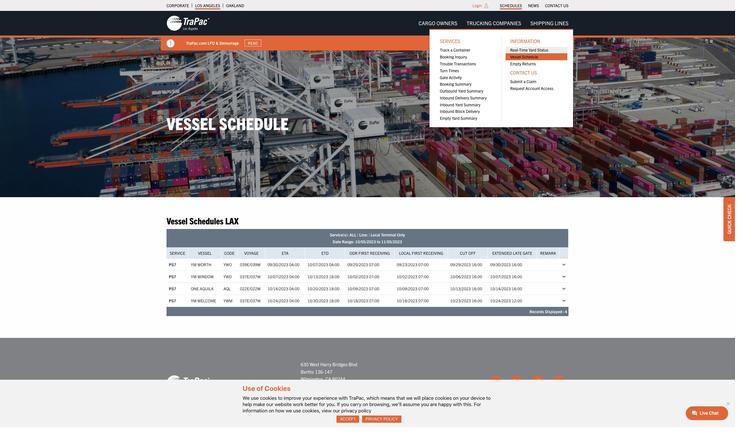 Task type: locate. For each thing, give the bounding box(es) containing it.
1 horizontal spatial a
[[524, 79, 526, 84]]

view
[[322, 409, 332, 414]]

1 vertical spatial gate
[[523, 251, 532, 256]]

12:00
[[512, 299, 522, 304]]

2 receiving from the left
[[423, 251, 443, 256]]

10/13/2023
[[307, 275, 328, 280], [450, 287, 471, 292]]

2 ps7 from the top
[[169, 275, 176, 280]]

10/05/2023
[[355, 239, 376, 245]]

receiving for odr first receiving
[[370, 251, 390, 256]]

10/23/2023 16:00
[[450, 299, 482, 304]]

companies
[[493, 20, 521, 26]]

18:00 for 10/30/2023 18:00
[[329, 299, 339, 304]]

happy
[[438, 402, 452, 408]]

16:00 up 10/13/2023 16:00
[[472, 275, 482, 280]]

ym down one
[[191, 299, 197, 304]]

1 horizontal spatial cookies
[[435, 396, 452, 402]]

2 10/14/2023 from the left
[[490, 287, 511, 292]]

footer containing 630 west harry bridges blvd
[[0, 339, 735, 428]]

to right "10/05/2023"
[[377, 239, 380, 245]]

request account access link
[[506, 85, 567, 92]]

1 vertical spatial menu bar
[[414, 17, 573, 128]]

0 horizontal spatial schedules
[[189, 215, 223, 226]]

2 18:00 from the top
[[329, 287, 339, 292]]

1 vertical spatial local
[[399, 251, 411, 256]]

with left this.
[[453, 402, 462, 408]]

los angeles image
[[167, 15, 210, 31], [167, 375, 210, 392]]

09/30/2023 04:00
[[267, 263, 299, 268]]

shipping
[[530, 20, 554, 26]]

read link
[[245, 40, 261, 47]]

one aquila
[[191, 287, 214, 292]]

0 vertical spatial contact us
[[545, 3, 569, 8]]

0 horizontal spatial 10/18/2023
[[347, 299, 368, 304]]

1 horizontal spatial 10/07/2023
[[307, 263, 328, 268]]

10/06/2023 16:00
[[450, 275, 482, 280]]

track a container booking inquiry trouble transactions turn times gate activity booking summary outbound yard summary inbound delivery summary inbound yard summary inbound block delivery empty yard summary
[[440, 48, 487, 121]]

10/07/2023 04:00 down 09/30/2023 04:00
[[267, 275, 299, 280]]

local up 09/23/2023
[[399, 251, 411, 256]]

2 horizontal spatial on
[[453, 396, 459, 402]]

3 ym from the top
[[191, 299, 197, 304]]

1 horizontal spatial first
[[412, 251, 422, 256]]

16:00 up 12:00 on the right bottom of page
[[512, 287, 522, 292]]

10/02/2023 07:00 down "09/25/2023 07:00"
[[347, 275, 379, 280]]

odr first receiving
[[350, 251, 390, 256]]

we down the website
[[286, 409, 292, 414]]

schedules up 'companies'
[[500, 3, 522, 8]]

0 vertical spatial 18:00
[[329, 275, 339, 280]]

1 vertical spatial contact
[[510, 70, 530, 76]]

10/14/2023 up 10/24/2023 04:00
[[267, 287, 288, 292]]

yard inside "real-time yard status vessel schedule empty returns"
[[529, 48, 536, 53]]

1 vertical spatial our
[[333, 409, 340, 414]]

only
[[397, 233, 405, 238]]

1 horizontal spatial to
[[377, 239, 380, 245]]

local inside service(s): all | line: | local terminal only date range: 10/05/2023 to 11/05/2023
[[371, 233, 380, 238]]

vessel for vessel schedule
[[167, 113, 216, 134]]

to
[[377, 239, 380, 245], [278, 396, 282, 402], [486, 396, 491, 402]]

0 vertical spatial inbound
[[440, 95, 454, 100]]

1 10/02/2023 07:00 from the left
[[347, 275, 379, 280]]

1 10/02/2023 from the left
[[347, 275, 368, 280]]

1 ym from the top
[[191, 263, 197, 268]]

10/02/2023 down 09/23/2023
[[397, 275, 417, 280]]

07:00
[[369, 263, 379, 268], [418, 263, 429, 268], [369, 275, 379, 280], [418, 275, 429, 280], [369, 287, 379, 292], [418, 287, 429, 292], [369, 299, 379, 304], [418, 299, 429, 304]]

1 horizontal spatial 10/18/2023
[[397, 299, 417, 304]]

10/14/2023 for 10/14/2023 04:00
[[267, 287, 288, 292]]

us up the lines
[[563, 3, 569, 8]]

code: up cookies,
[[310, 399, 321, 405]]

cargo owners link
[[414, 17, 462, 29]]

summary down inbound block delivery link
[[460, 116, 477, 121]]

0 horizontal spatial use
[[251, 396, 259, 402]]

ps7 for ym window
[[169, 275, 176, 280]]

1 booking from the top
[[440, 54, 454, 60]]

0 horizontal spatial 10/09/2023 07:00
[[347, 287, 379, 292]]

delivery up inbound yard summary link
[[455, 95, 469, 100]]

0 horizontal spatial angeles
[[203, 3, 220, 8]]

04:00 for 10/30/2023 18:00
[[289, 299, 299, 304]]

summary up inbound yard summary link
[[470, 95, 487, 100]]

1 vertical spatial los angeles image
[[167, 375, 210, 392]]

1 horizontal spatial |
[[369, 233, 370, 238]]

1 horizontal spatial your
[[460, 396, 469, 402]]

welcome
[[197, 299, 216, 304]]

schedules left lax
[[189, 215, 223, 226]]

10/24/2023 down 10/14/2023 16:00
[[490, 299, 511, 304]]

menu bar
[[497, 1, 572, 9], [414, 17, 573, 128]]

harry
[[320, 362, 331, 368]]

10/02/2023 down 09/25/2023
[[347, 275, 368, 280]]

18:00 down 10/20/2023 18:00
[[329, 299, 339, 304]]

a left claim on the top of page
[[524, 79, 526, 84]]

a for track
[[450, 48, 453, 53]]

1 first from the left
[[359, 251, 369, 256]]

yard down block
[[452, 116, 460, 121]]

04:00 down 10/14/2023 04:00
[[289, 299, 299, 304]]

vessel inside "real-time yard status vessel schedule empty returns"
[[510, 54, 521, 60]]

10/09/2023 down 09/23/2023
[[397, 287, 417, 292]]

2 booking from the top
[[440, 82, 454, 87]]

local right the "line:"
[[371, 233, 380, 238]]

04:00 up 10/24/2023 04:00
[[289, 287, 299, 292]]

0 vertical spatial with
[[339, 396, 348, 402]]

menu containing submit a claim
[[506, 78, 567, 92]]

1 horizontal spatial 10/09/2023 07:00
[[397, 287, 429, 292]]

contact up submit
[[510, 70, 530, 76]]

delivery up the empty yard summary link
[[466, 109, 480, 114]]

10/13/2023 up 10/20/2023
[[307, 275, 328, 280]]

our down the if
[[333, 409, 340, 414]]

place
[[422, 396, 434, 402]]

on
[[453, 396, 459, 402], [363, 402, 368, 408], [269, 409, 274, 414]]

on left 'how'
[[269, 409, 274, 414]]

10/07/2023 up 10/13/2023 18:00
[[307, 263, 328, 268]]

customer
[[388, 380, 407, 386]]

037e/037w down 022e/022w
[[240, 299, 261, 304]]

2704
[[322, 399, 333, 405]]

to right device
[[486, 396, 491, 402]]

3 inbound from the top
[[440, 109, 454, 114]]

contact inside contact us menu item
[[510, 70, 530, 76]]

first
[[359, 251, 369, 256], [412, 251, 422, 256]]

18:00 for 10/20/2023 18:00
[[329, 287, 339, 292]]

menu for information
[[506, 47, 567, 67]]

04:00 up 10/14/2023 04:00
[[289, 263, 299, 268]]

10/09/2023 07:00 down 09/23/2023 07:00
[[397, 287, 429, 292]]

late
[[513, 251, 522, 256]]

10/18/2023 07:00
[[347, 299, 379, 304], [397, 299, 429, 304]]

0 vertical spatial a
[[450, 48, 453, 53]]

if
[[337, 402, 340, 408]]

18:00 for 10/13/2023 18:00
[[329, 275, 339, 280]]

on down 2722
[[453, 396, 459, 402]]

ym left window
[[191, 275, 197, 280]]

4 ps7 from the top
[[169, 299, 176, 304]]

privacy
[[365, 417, 382, 422]]

ym left worth
[[191, 263, 197, 268]]

1 18:00 from the top
[[329, 275, 339, 280]]

1 | from the left
[[357, 233, 358, 238]]

trucking companies
[[467, 20, 521, 26]]

16:00 for 10/13/2023 16:00
[[472, 287, 482, 292]]

2 first from the left
[[412, 251, 422, 256]]

0 horizontal spatial first
[[359, 251, 369, 256]]

1 horizontal spatial empty
[[510, 61, 521, 66]]

09/30/2023 down 'extended'
[[490, 263, 511, 268]]

los angeles image inside footer
[[167, 375, 210, 392]]

menu containing services
[[430, 29, 573, 128]]

real-time yard status vessel schedule empty returns
[[510, 48, 548, 66]]

16:00 down 10/06/2023 16:00
[[472, 287, 482, 292]]

1 037e/037w from the top
[[240, 275, 261, 280]]

0 vertical spatial los angeles image
[[167, 15, 210, 31]]

1 vertical spatial schedules
[[189, 215, 223, 226]]

login
[[473, 3, 482, 8]]

you right the if
[[341, 402, 349, 408]]

0 horizontal spatial us
[[531, 70, 537, 76]]

10/07/2023
[[307, 263, 328, 268], [267, 275, 288, 280], [490, 275, 511, 280]]

18:00 down 10/13/2023 18:00
[[329, 287, 339, 292]]

1 vertical spatial 18:00
[[329, 287, 339, 292]]

2 inbound from the top
[[440, 102, 454, 107]]

accept
[[340, 417, 356, 422]]

your up this.
[[460, 396, 469, 402]]

0 vertical spatial 10/13/2023
[[307, 275, 328, 280]]

037e/037w down 039e/039w
[[240, 275, 261, 280]]

16:00 down late
[[512, 263, 522, 268]]

2 10/02/2023 from the left
[[397, 275, 417, 280]]

2 037e/037w from the top
[[240, 299, 261, 304]]

1 vertical spatial a
[[524, 79, 526, 84]]

1 09/30/2023 from the left
[[267, 263, 288, 268]]

09/30/2023 16:00
[[490, 263, 522, 268]]

time
[[519, 48, 528, 53]]

10/02/2023
[[347, 275, 368, 280], [397, 275, 417, 280]]

2 10/09/2023 from the left
[[397, 287, 417, 292]]

1 10/09/2023 from the left
[[347, 287, 368, 292]]

1 receiving from the left
[[370, 251, 390, 256]]

solid image
[[167, 40, 175, 48]]

0 horizontal spatial 10/14/2023
[[267, 287, 288, 292]]

1 vertical spatial empty
[[440, 116, 451, 121]]

submit a claim link
[[506, 78, 567, 85]]

range:
[[342, 239, 354, 245]]

y258
[[325, 391, 336, 397]]

1 horizontal spatial 10/02/2023
[[397, 275, 417, 280]]

yard up vessel schedule link
[[529, 48, 536, 53]]

10/14/2023 down 10/07/2023 16:00 at the bottom of page
[[490, 287, 511, 292]]

light image
[[484, 3, 488, 8]]

10/20/2023 18:00
[[307, 287, 339, 292]]

angeles left the oakland link
[[203, 3, 220, 8]]

contact us menu item
[[506, 67, 567, 92]]

vessel schedule
[[167, 113, 289, 134]]

2 vertical spatial inbound
[[440, 109, 454, 114]]

1 vertical spatial ym
[[191, 275, 197, 280]]

1 cookies from the left
[[260, 396, 277, 402]]

0 horizontal spatial los angeles
[[195, 3, 220, 8]]

vessel for vessel
[[198, 251, 212, 256]]

trucking companies link
[[462, 17, 526, 29]]

0 vertical spatial 037e/037w
[[240, 275, 261, 280]]

1 vertical spatial with
[[453, 402, 462, 408]]

summary up inbound block delivery link
[[464, 102, 480, 107]]

us down the empty returns link
[[531, 70, 537, 76]]

0 horizontal spatial empty
[[440, 116, 451, 121]]

16:00 for 10/07/2023 16:00
[[512, 275, 522, 280]]

first for local
[[412, 251, 422, 256]]

first right odr
[[359, 251, 369, 256]]

877-
[[425, 380, 435, 386]]

banner
[[0, 11, 735, 128]]

0 vertical spatial menu bar
[[497, 1, 572, 9]]

ym for ym worth
[[191, 263, 197, 268]]

login link
[[473, 3, 482, 8]]

menu for services
[[435, 47, 497, 122]]

10/14/2023 for 10/14/2023 16:00
[[490, 287, 511, 292]]

returns
[[522, 61, 536, 66]]

16:00 up 10/14/2023 16:00
[[512, 275, 522, 280]]

information
[[510, 38, 540, 44]]

gate right late
[[523, 251, 532, 256]]

136-
[[315, 369, 324, 375]]

1 horizontal spatial you
[[421, 402, 429, 408]]

quick
[[726, 221, 732, 235]]

0 horizontal spatial cookies
[[260, 396, 277, 402]]

0 vertical spatial on
[[453, 396, 459, 402]]

your up better
[[302, 396, 312, 402]]

0 horizontal spatial schedule
[[219, 113, 289, 134]]

04:00 for 10/13/2023 18:00
[[289, 275, 299, 280]]

menu containing real-time yard status
[[506, 47, 567, 67]]

0 horizontal spatial 10/09/2023
[[347, 287, 368, 292]]

0 horizontal spatial 09/30/2023
[[267, 263, 288, 268]]

contact us
[[545, 3, 569, 8], [510, 70, 537, 76]]

vessel for vessel schedules lax
[[167, 215, 188, 226]]

trapac,
[[349, 396, 365, 402]]

10/09/2023 down 09/25/2023
[[347, 287, 368, 292]]

with up the if
[[339, 396, 348, 402]]

0 vertical spatial code:
[[313, 391, 324, 397]]

1 horizontal spatial los
[[240, 380, 249, 386]]

3 18:00 from the top
[[329, 299, 339, 304]]

0 vertical spatial we
[[406, 396, 412, 402]]

first up 09/23/2023 07:00
[[412, 251, 422, 256]]

16:00 down 10/13/2023 16:00
[[472, 299, 482, 304]]

us inside menu item
[[531, 70, 537, 76]]

1 vertical spatial 037e/037w
[[240, 299, 261, 304]]

terminal
[[381, 233, 396, 238]]

los
[[195, 3, 202, 8], [240, 380, 249, 386]]

2 you from the left
[[421, 402, 429, 408]]

0 vertical spatial empty
[[510, 61, 521, 66]]

2 vertical spatial ym
[[191, 299, 197, 304]]

los angeles left the oakland link
[[195, 3, 220, 8]]

1 horizontal spatial gate
[[523, 251, 532, 256]]

1 horizontal spatial angeles
[[250, 380, 270, 386]]

10/07/2023 down 09/30/2023 16:00 at the bottom right
[[490, 275, 511, 280]]

a
[[450, 48, 453, 53], [524, 79, 526, 84]]

0 vertical spatial schedule
[[522, 54, 538, 60]]

0 vertical spatial 10/07/2023 04:00
[[307, 263, 339, 268]]

09/25/2023
[[347, 263, 368, 268]]

off
[[468, 251, 476, 256]]

contact up shipping lines at the right top of the page
[[545, 3, 562, 8]]

quick check link
[[724, 198, 735, 242]]

a right track
[[450, 48, 453, 53]]

18:00 up 10/20/2023 18:00
[[329, 275, 339, 280]]

1 vertical spatial contact us
[[510, 70, 537, 76]]

we
[[243, 396, 250, 402]]

we up assume
[[406, 396, 412, 402]]

1 vertical spatial booking
[[440, 82, 454, 87]]

10/13/2023 down 10/06/2023
[[450, 287, 471, 292]]

gate inside track a container booking inquiry trouble transactions turn times gate activity booking summary outbound yard summary inbound delivery summary inbound yard summary inbound block delivery empty yard summary
[[440, 75, 448, 80]]

to up the website
[[278, 396, 282, 402]]

device
[[471, 396, 485, 402]]

receiving up 09/23/2023 07:00
[[423, 251, 443, 256]]

booking up outbound
[[440, 82, 454, 87]]

contact us down returns
[[510, 70, 537, 76]]

contact us up the lines
[[545, 3, 569, 8]]

10/13/2023 for 10/13/2023 16:00
[[450, 287, 471, 292]]

receiving
[[370, 251, 390, 256], [423, 251, 443, 256]]

16:00 for 10/06/2023 16:00
[[472, 275, 482, 280]]

angeles up make
[[250, 380, 270, 386]]

submit
[[510, 79, 523, 84]]

oakland
[[226, 3, 244, 8]]

customer service: 877-387-2722
[[388, 380, 455, 386]]

1 10/18/2023 07:00 from the left
[[347, 299, 379, 304]]

3 ps7 from the top
[[169, 287, 176, 292]]

a inside track a container booking inquiry trouble transactions turn times gate activity booking summary outbound yard summary inbound delivery summary inbound yard summary inbound block delivery empty yard summary
[[450, 48, 453, 53]]

trouble transactions link
[[435, 60, 497, 67]]

0 vertical spatial local
[[371, 233, 380, 238]]

policy
[[358, 409, 371, 414]]

1 horizontal spatial with
[[453, 402, 462, 408]]

0 horizontal spatial contact us
[[510, 70, 537, 76]]

contact us link up the lines
[[545, 1, 569, 9]]

contact us link up claim on the top of page
[[506, 67, 567, 78]]

2 10/24/2023 from the left
[[490, 299, 511, 304]]

2 10/18/2023 07:00 from the left
[[397, 299, 429, 304]]

our right make
[[266, 402, 273, 408]]

2 10/18/2023 from the left
[[397, 299, 417, 304]]

0 horizontal spatial local
[[371, 233, 380, 238]]

1 vertical spatial contact us link
[[506, 67, 567, 78]]

10/14/2023 16:00
[[490, 287, 522, 292]]

use
[[243, 385, 255, 393]]

cookies up make
[[260, 396, 277, 402]]

0 vertical spatial ym
[[191, 263, 197, 268]]

09/29/2023
[[450, 263, 471, 268]]

11/05/2023
[[381, 239, 402, 245]]

you down place at bottom right
[[421, 402, 429, 408]]

1 horizontal spatial schedule
[[522, 54, 538, 60]]

records displayed : 4
[[530, 310, 567, 315]]

displayed
[[545, 310, 562, 315]]

0 vertical spatial gate
[[440, 75, 448, 80]]

1 horizontal spatial use
[[293, 409, 301, 414]]

1 vertical spatial on
[[363, 402, 368, 408]]

empty returns link
[[506, 60, 567, 67]]

menu containing track a container
[[435, 47, 497, 122]]

1 horizontal spatial us
[[563, 3, 569, 8]]

1 vertical spatial los angeles
[[240, 380, 270, 386]]

2 09/30/2023 from the left
[[490, 263, 511, 268]]

contact us inside menu item
[[510, 70, 537, 76]]

09/30/2023 down eta
[[267, 263, 288, 268]]

2 vertical spatial 18:00
[[329, 299, 339, 304]]

on up policy
[[363, 402, 368, 408]]

footer
[[0, 339, 735, 428]]

booking up trouble
[[440, 54, 454, 60]]

1 10/24/2023 from the left
[[267, 299, 288, 304]]

0 horizontal spatial 10/02/2023 07:00
[[347, 275, 379, 280]]

1 horizontal spatial 09/30/2023
[[490, 263, 511, 268]]

1 horizontal spatial 10/13/2023
[[450, 287, 471, 292]]

1 los angeles image from the top
[[167, 15, 210, 31]]

cookies up happy
[[435, 396, 452, 402]]

1 ps7 from the top
[[169, 263, 176, 268]]

0 horizontal spatial contact
[[510, 70, 530, 76]]

which
[[366, 396, 379, 402]]

los angeles up we
[[240, 380, 270, 386]]

a inside submit a claim request account access
[[524, 79, 526, 84]]

use up make
[[251, 396, 259, 402]]

0 horizontal spatial on
[[269, 409, 274, 414]]

empty left returns
[[510, 61, 521, 66]]

service
[[170, 251, 185, 256]]

0 horizontal spatial 10/13/2023
[[307, 275, 328, 280]]

gate down turn
[[440, 75, 448, 80]]

10/07/2023 04:00 down etd
[[307, 263, 339, 268]]

1 horizontal spatial 10/02/2023 07:00
[[397, 275, 429, 280]]

menu
[[430, 29, 573, 128], [435, 47, 497, 122], [506, 47, 567, 67], [506, 78, 567, 92]]

10/07/2023 down 09/30/2023 04:00
[[267, 275, 288, 280]]

1 vertical spatial 10/07/2023 04:00
[[267, 275, 299, 280]]

inbound block delivery link
[[435, 108, 497, 115]]

| right the "line:"
[[369, 233, 370, 238]]

630 west harry bridges blvd berths 136-147 wilmington, ca 90744
[[301, 362, 357, 382]]

0 horizontal spatial 10/02/2023
[[347, 275, 368, 280]]

04:00 down 09/30/2023 04:00
[[289, 275, 299, 280]]

transactions
[[454, 61, 476, 66]]

10/09/2023 07:00 down "09/25/2023 07:00"
[[347, 287, 379, 292]]

blvd
[[349, 362, 357, 368]]

16:00 down off
[[472, 263, 482, 268]]

corporate link
[[167, 1, 189, 9]]

los right corporate link
[[195, 3, 202, 8]]

2 los angeles image from the top
[[167, 375, 210, 392]]

gate
[[440, 75, 448, 80], [523, 251, 532, 256]]

10/02/2023 07:00 down 09/23/2023 07:00
[[397, 275, 429, 280]]

16:00
[[472, 263, 482, 268], [512, 263, 522, 268], [472, 275, 482, 280], [512, 275, 522, 280], [472, 287, 482, 292], [512, 287, 522, 292], [472, 299, 482, 304]]

worth
[[197, 263, 211, 268]]

use down work
[[293, 409, 301, 414]]

local
[[371, 233, 380, 238], [399, 251, 411, 256]]

2 ym from the top
[[191, 275, 197, 280]]

1 horizontal spatial receiving
[[423, 251, 443, 256]]

1 10/14/2023 from the left
[[267, 287, 288, 292]]

booking
[[440, 54, 454, 60], [440, 82, 454, 87]]

1 horizontal spatial 10/09/2023
[[397, 287, 417, 292]]

empty down inbound block delivery link
[[440, 116, 451, 121]]



Task type: describe. For each thing, give the bounding box(es) containing it.
0 horizontal spatial 10/07/2023 04:00
[[267, 275, 299, 280]]

630
[[301, 362, 309, 368]]

022e/022w
[[240, 287, 261, 292]]

status
[[537, 48, 548, 53]]

1 vertical spatial angeles
[[250, 380, 270, 386]]

0 vertical spatial delivery
[[455, 95, 469, 100]]

policy
[[383, 417, 398, 422]]

you.
[[326, 402, 336, 408]]

10/24/2023 12:00
[[490, 299, 522, 304]]

037e/037w for 10/24/2023 04:00
[[240, 299, 261, 304]]

real-time yard status menu item
[[506, 47, 567, 54]]

1 vertical spatial we
[[286, 409, 292, 414]]

read
[[248, 40, 258, 46]]

ym welcome
[[191, 299, 216, 304]]

we'll
[[392, 402, 402, 408]]

10/24/2023 for 10/24/2023 04:00
[[267, 299, 288, 304]]

2 horizontal spatial 10/07/2023
[[490, 275, 511, 280]]

2 your from the left
[[460, 396, 469, 402]]

empty inside "real-time yard status vessel schedule empty returns"
[[510, 61, 521, 66]]

039e/039w
[[240, 263, 261, 268]]

1 you from the left
[[341, 402, 349, 408]]

make
[[253, 402, 265, 408]]

services menu item
[[435, 36, 497, 122]]

10/13/2023 18:00
[[307, 275, 339, 280]]

service(s): all | line: | local terminal only date range: 10/05/2023 to 11/05/2023
[[330, 233, 405, 245]]

trouble
[[440, 61, 453, 66]]

schedules link
[[500, 1, 522, 9]]

summary down the 'gate activity' link
[[455, 82, 472, 87]]

request
[[510, 86, 525, 91]]

1 vertical spatial code:
[[310, 399, 321, 405]]

window
[[197, 275, 214, 280]]

will
[[414, 396, 421, 402]]

ps7 for ym welcome
[[169, 299, 176, 304]]

1 vertical spatial use
[[293, 409, 301, 414]]

help
[[243, 402, 252, 408]]

ym for ym window
[[191, 275, 197, 280]]

claim
[[527, 79, 536, 84]]

first for odr
[[359, 251, 369, 256]]

1 horizontal spatial schedules
[[500, 3, 522, 8]]

vessel schedule menu item
[[506, 54, 567, 60]]

09/23/2023 07:00
[[397, 263, 429, 268]]

real-
[[510, 48, 519, 53]]

2 10/02/2023 07:00 from the left
[[397, 275, 429, 280]]

experience
[[313, 396, 337, 402]]

09/23/2023
[[397, 263, 417, 268]]

09/29/2023 16:00
[[450, 263, 482, 268]]

shipping lines link
[[526, 17, 573, 29]]

real-time yard status link
[[506, 47, 567, 54]]

vessel schedule link
[[506, 54, 567, 60]]

2 cookies from the left
[[435, 396, 452, 402]]

shipping lines menu item
[[430, 17, 573, 128]]

16:00 for 09/29/2023 16:00
[[472, 263, 482, 268]]

voyage
[[244, 251, 259, 256]]

16:00 for 09/30/2023 16:00
[[512, 263, 522, 268]]

ywd
[[223, 275, 232, 280]]

menu for shipping lines
[[430, 29, 573, 128]]

owners
[[437, 20, 457, 26]]

09/30/2023 for 09/30/2023 16:00
[[490, 263, 511, 268]]

10/13/2023 for 10/13/2023 18:00
[[307, 275, 328, 280]]

improve
[[284, 396, 301, 402]]

1 horizontal spatial we
[[406, 396, 412, 402]]

09/30/2023 for 09/30/2023 04:00
[[267, 263, 288, 268]]

turn times link
[[435, 67, 497, 74]]

0 horizontal spatial with
[[339, 396, 348, 402]]

0 vertical spatial contact us link
[[545, 1, 569, 9]]

ps7 for one aquila
[[169, 287, 176, 292]]

work
[[293, 402, 303, 408]]

16:00 for 10/14/2023 16:00
[[512, 287, 522, 292]]

04:00 for 10/20/2023 18:00
[[289, 287, 299, 292]]

1 your from the left
[[302, 396, 312, 402]]

1 horizontal spatial our
[[333, 409, 340, 414]]

04:00 for 10/07/2023 04:00
[[289, 263, 299, 268]]

cut off
[[460, 251, 476, 256]]

browsing,
[[369, 402, 391, 408]]

yard down booking summary link
[[458, 88, 466, 94]]

one
[[191, 287, 199, 292]]

0 vertical spatial angeles
[[203, 3, 220, 8]]

odr
[[350, 251, 358, 256]]

account
[[525, 86, 540, 91]]

ps7 for ym worth
[[169, 263, 176, 268]]

inbound yard summary link
[[435, 101, 497, 108]]

west
[[310, 362, 319, 368]]

banner containing cargo owners
[[0, 11, 735, 128]]

to inside service(s): all | line: | local terminal only date range: 10/05/2023 to 11/05/2023
[[377, 239, 380, 245]]

ym for ym welcome
[[191, 299, 197, 304]]

no image
[[725, 401, 731, 407]]

1 vertical spatial schedule
[[219, 113, 289, 134]]

news link
[[528, 1, 539, 9]]

0 vertical spatial use
[[251, 396, 259, 402]]

menu bar containing cargo owners
[[414, 17, 573, 128]]

0 vertical spatial los angeles
[[195, 3, 220, 8]]

1 horizontal spatial local
[[399, 251, 411, 256]]

10/24/2023 for 10/24/2023 12:00
[[490, 299, 511, 304]]

extended
[[492, 251, 512, 256]]

2 horizontal spatial to
[[486, 396, 491, 402]]

empty inside track a container booking inquiry trouble transactions turn times gate activity booking summary outbound yard summary inbound delivery summary inbound yard summary inbound block delivery empty yard summary
[[440, 116, 451, 121]]

1 vertical spatial delivery
[[466, 109, 480, 114]]

1 10/09/2023 07:00 from the left
[[347, 287, 379, 292]]

service:
[[408, 380, 424, 386]]

schedule inside "real-time yard status vessel schedule empty returns"
[[522, 54, 538, 60]]

los angeles link
[[195, 1, 220, 9]]

times
[[448, 68, 459, 73]]

how
[[275, 409, 284, 414]]

all
[[350, 233, 356, 238]]

10/30/2023 18:00
[[307, 299, 339, 304]]

1 horizontal spatial on
[[363, 402, 368, 408]]

ym worth
[[191, 263, 211, 268]]

037e/037w for 10/07/2023 04:00
[[240, 275, 261, 280]]

90744
[[332, 377, 345, 382]]

accept link
[[336, 416, 359, 424]]

outbound
[[440, 88, 457, 94]]

1 10/18/2023 from the left
[[347, 299, 368, 304]]

etd
[[321, 251, 329, 256]]

0 vertical spatial los
[[195, 3, 202, 8]]

turn
[[440, 68, 448, 73]]

0 horizontal spatial our
[[266, 402, 273, 408]]

local first receiving
[[399, 251, 443, 256]]

empty yard summary link
[[435, 115, 497, 122]]

lax
[[225, 215, 239, 226]]

0 vertical spatial contact
[[545, 3, 562, 8]]

information menu item
[[506, 36, 567, 67]]

a for submit
[[524, 79, 526, 84]]

1 horizontal spatial 10/07/2023 04:00
[[307, 263, 339, 268]]

10/24/2023 04:00
[[267, 299, 299, 304]]

0 horizontal spatial 10/07/2023
[[267, 275, 288, 280]]

that
[[396, 396, 405, 402]]

aquila
[[200, 287, 214, 292]]

this.
[[463, 402, 473, 408]]

menu for contact us
[[506, 78, 567, 92]]

means
[[381, 396, 395, 402]]

04:00 up 10/13/2023 18:00
[[329, 263, 339, 268]]

services link
[[435, 36, 497, 47]]

0 vertical spatial us
[[563, 3, 569, 8]]

news
[[528, 3, 539, 8]]

0 horizontal spatial to
[[278, 396, 282, 402]]

for
[[319, 402, 325, 408]]

records
[[530, 310, 544, 315]]

1 horizontal spatial los angeles
[[240, 380, 270, 386]]

2 10/09/2023 07:00 from the left
[[397, 287, 429, 292]]

trapac.com
[[186, 40, 207, 46]]

summary down booking summary link
[[467, 88, 483, 94]]

receiving for local first receiving
[[423, 251, 443, 256]]

are
[[430, 402, 437, 408]]

1 inbound from the top
[[440, 95, 454, 100]]

firms code:  y258 port code:  2704
[[301, 391, 336, 405]]

for
[[474, 402, 481, 408]]

corporate
[[167, 3, 189, 8]]

menu bar containing schedules
[[497, 1, 572, 9]]

2 | from the left
[[369, 233, 370, 238]]

10/07/2023 16:00
[[490, 275, 522, 280]]

submit a claim request account access
[[510, 79, 553, 91]]

privacy policy link
[[362, 416, 401, 424]]

147
[[324, 369, 332, 375]]

16:00 for 10/23/2023 16:00
[[472, 299, 482, 304]]

yard up block
[[455, 102, 463, 107]]

wilmington,
[[301, 377, 324, 382]]

better
[[305, 402, 318, 408]]

remark
[[540, 251, 556, 256]]



Task type: vqa. For each thing, say whether or not it's contained in the screenshot.
10/07/2023 04:00
yes



